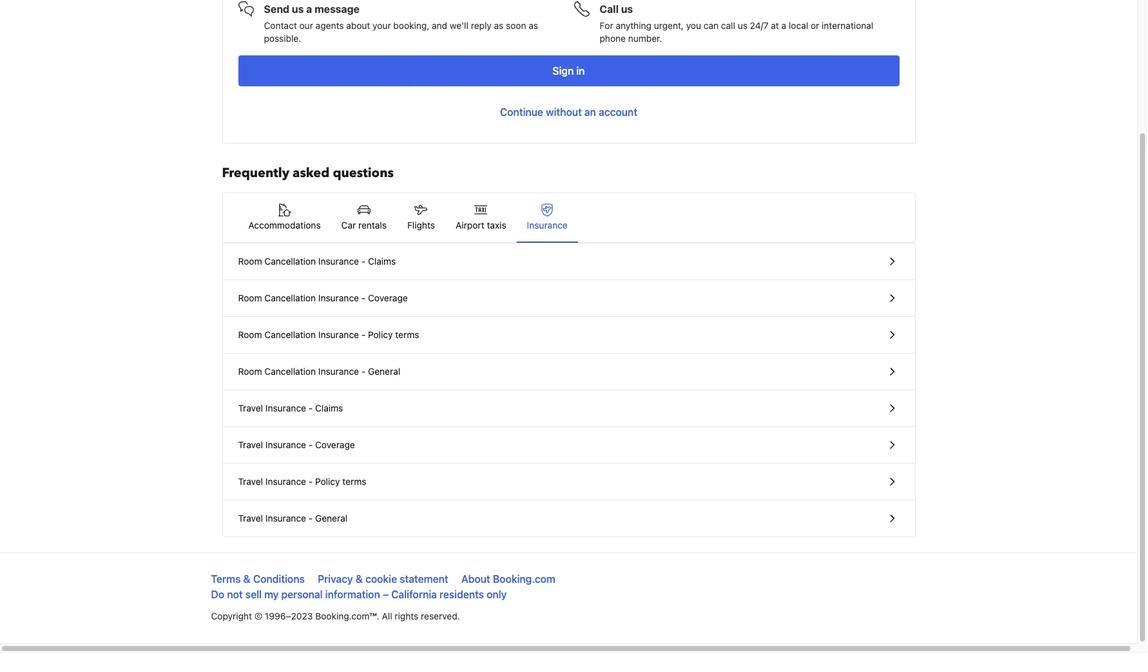 Task type: locate. For each thing, give the bounding box(es) containing it.
policy
[[368, 329, 393, 340], [315, 477, 340, 487]]

insurance down car
[[318, 256, 359, 267]]

not
[[227, 589, 243, 601]]

1 horizontal spatial claims
[[368, 256, 396, 267]]

booking,
[[394, 20, 430, 31]]

0 horizontal spatial terms
[[343, 477, 367, 487]]

travel up "travel insurance - general" on the bottom of page
[[238, 477, 263, 487]]

travel up 'terms & conditions' link
[[238, 513, 263, 524]]

travel insurance - general button
[[223, 501, 915, 537]]

0 vertical spatial coverage
[[368, 293, 408, 304]]

1 vertical spatial general
[[315, 513, 348, 524]]

us inside send us a message contact our agents about your booking, and we'll reply as soon as possible.
[[292, 3, 304, 15]]

0 vertical spatial general
[[368, 366, 401, 377]]

us
[[292, 3, 304, 15], [621, 3, 633, 15], [738, 20, 748, 31]]

as
[[494, 20, 504, 31], [529, 20, 538, 31]]

&
[[243, 574, 251, 585], [356, 574, 363, 585]]

travel insurance - claims button
[[223, 391, 915, 428]]

1 horizontal spatial policy
[[368, 329, 393, 340]]

insurance down room cancellation insurance - policy terms
[[318, 366, 359, 377]]

rentals
[[359, 220, 387, 231]]

0 horizontal spatial &
[[243, 574, 251, 585]]

an
[[585, 106, 596, 118]]

insurance inside the room cancellation insurance - coverage button
[[318, 293, 359, 304]]

can
[[704, 20, 719, 31]]

1 horizontal spatial terms
[[395, 329, 419, 340]]

insurance up travel insurance - coverage at the bottom of page
[[266, 403, 306, 414]]

claims down the rentals
[[368, 256, 396, 267]]

insurance inside travel insurance - claims button
[[266, 403, 306, 414]]

travel down travel insurance - claims
[[238, 440, 263, 451]]

insurance up "room cancellation insurance - claims" button
[[527, 220, 568, 231]]

1 horizontal spatial coverage
[[368, 293, 408, 304]]

0 horizontal spatial coverage
[[315, 440, 355, 451]]

only
[[487, 589, 507, 601]]

terms
[[395, 329, 419, 340], [343, 477, 367, 487]]

we'll
[[450, 20, 469, 31]]

4 room from the top
[[238, 366, 262, 377]]

airport taxis button
[[446, 193, 517, 242]]

insurance inside 'room cancellation insurance - general' button
[[318, 366, 359, 377]]

room cancellation insurance - general button
[[223, 354, 915, 391]]

us up our
[[292, 3, 304, 15]]

room cancellation insurance - coverage
[[238, 293, 408, 304]]

privacy & cookie statement
[[318, 574, 449, 585]]

1 horizontal spatial as
[[529, 20, 538, 31]]

2 & from the left
[[356, 574, 363, 585]]

a inside call us for anything urgent, you can call us 24/7 at a local or international phone number.
[[782, 20, 787, 31]]

1 vertical spatial coverage
[[315, 440, 355, 451]]

room
[[238, 256, 262, 267], [238, 293, 262, 304], [238, 329, 262, 340], [238, 366, 262, 377]]

1 room from the top
[[238, 256, 262, 267]]

- down room cancellation insurance - general
[[309, 403, 313, 414]]

1 vertical spatial policy
[[315, 477, 340, 487]]

general
[[368, 366, 401, 377], [315, 513, 348, 524]]

copyright © 1996–2023 booking.com™. all rights reserved.
[[211, 611, 460, 622]]

insurance down travel insurance - policy terms
[[266, 513, 306, 524]]

1 travel from the top
[[238, 403, 263, 414]]

2 cancellation from the top
[[265, 293, 316, 304]]

travel insurance - coverage button
[[223, 428, 915, 464]]

claims
[[368, 256, 396, 267], [315, 403, 343, 414]]

a inside send us a message contact our agents about your booking, and we'll reply as soon as possible.
[[306, 3, 312, 15]]

4 travel from the top
[[238, 513, 263, 524]]

3 room from the top
[[238, 329, 262, 340]]

0 horizontal spatial policy
[[315, 477, 340, 487]]

- inside button
[[309, 440, 313, 451]]

insurance up "travel insurance - general" on the bottom of page
[[266, 477, 306, 487]]

cancellation down room cancellation insurance - claims
[[265, 293, 316, 304]]

cancellation up travel insurance - claims
[[265, 366, 316, 377]]

flights
[[408, 220, 435, 231]]

insurance inside travel insurance - general button
[[266, 513, 306, 524]]

call
[[721, 20, 736, 31]]

2 room from the top
[[238, 293, 262, 304]]

coverage inside the room cancellation insurance - coverage button
[[368, 293, 408, 304]]

insurance up room cancellation insurance - policy terms
[[318, 293, 359, 304]]

3 travel from the top
[[238, 477, 263, 487]]

insurance down travel insurance - claims
[[266, 440, 306, 451]]

0 vertical spatial a
[[306, 3, 312, 15]]

2 as from the left
[[529, 20, 538, 31]]

travel
[[238, 403, 263, 414], [238, 440, 263, 451], [238, 477, 263, 487], [238, 513, 263, 524]]

continue without an account
[[500, 106, 638, 118]]

0 horizontal spatial a
[[306, 3, 312, 15]]

–
[[383, 589, 389, 601]]

travel insurance - policy terms
[[238, 477, 367, 487]]

number.
[[629, 33, 662, 44]]

1 vertical spatial a
[[782, 20, 787, 31]]

send us a message contact our agents about your booking, and we'll reply as soon as possible.
[[264, 3, 538, 44]]

personal
[[281, 589, 323, 601]]

cancellation up room cancellation insurance - general
[[265, 329, 316, 340]]

cancellation
[[265, 256, 316, 267], [265, 293, 316, 304], [265, 329, 316, 340], [265, 366, 316, 377]]

tab list
[[223, 193, 915, 244]]

1 horizontal spatial general
[[368, 366, 401, 377]]

claims down room cancellation insurance - general
[[315, 403, 343, 414]]

0 vertical spatial policy
[[368, 329, 393, 340]]

- down room cancellation insurance - policy terms
[[362, 366, 366, 377]]

residents
[[440, 589, 484, 601]]

- up travel insurance - policy terms
[[309, 440, 313, 451]]

- down room cancellation insurance - coverage
[[362, 329, 366, 340]]

airport taxis
[[456, 220, 507, 231]]

as left soon
[[494, 20, 504, 31]]

4 cancellation from the top
[[265, 366, 316, 377]]

us up anything
[[621, 3, 633, 15]]

as right soon
[[529, 20, 538, 31]]

1 & from the left
[[243, 574, 251, 585]]

a right at
[[782, 20, 787, 31]]

policy inside travel insurance - policy terms button
[[315, 477, 340, 487]]

-
[[362, 256, 366, 267], [362, 293, 366, 304], [362, 329, 366, 340], [362, 366, 366, 377], [309, 403, 313, 414], [309, 440, 313, 451], [309, 477, 313, 487], [309, 513, 313, 524]]

2 travel from the top
[[238, 440, 263, 451]]

& up the do not sell my personal information – california residents only 'link'
[[356, 574, 363, 585]]

1 horizontal spatial us
[[621, 3, 633, 15]]

sign in link
[[238, 55, 900, 86]]

travel for travel insurance - claims
[[238, 403, 263, 414]]

- down travel insurance - policy terms
[[309, 513, 313, 524]]

travel insurance - general
[[238, 513, 348, 524]]

0 vertical spatial claims
[[368, 256, 396, 267]]

insurance inside room cancellation insurance - policy terms button
[[318, 329, 359, 340]]

1 horizontal spatial a
[[782, 20, 787, 31]]

travel inside button
[[238, 440, 263, 451]]

1 horizontal spatial &
[[356, 574, 363, 585]]

room cancellation insurance - coverage button
[[223, 280, 915, 317]]

0 horizontal spatial claims
[[315, 403, 343, 414]]

a up our
[[306, 3, 312, 15]]

& up sell
[[243, 574, 251, 585]]

cancellation down accommodations
[[265, 256, 316, 267]]

a
[[306, 3, 312, 15], [782, 20, 787, 31]]

room cancellation insurance - claims button
[[223, 244, 915, 280]]

travel up travel insurance - coverage at the bottom of page
[[238, 403, 263, 414]]

insurance down room cancellation insurance - coverage
[[318, 329, 359, 340]]

policy inside room cancellation insurance - policy terms button
[[368, 329, 393, 340]]

frequently asked questions
[[222, 164, 394, 182]]

0 horizontal spatial as
[[494, 20, 504, 31]]

travel for travel insurance - policy terms
[[238, 477, 263, 487]]

room for room cancellation insurance - policy terms
[[238, 329, 262, 340]]

flights button
[[397, 193, 446, 242]]

travel insurance - coverage
[[238, 440, 355, 451]]

0 horizontal spatial us
[[292, 3, 304, 15]]

account
[[599, 106, 638, 118]]

3 cancellation from the top
[[265, 329, 316, 340]]

1 cancellation from the top
[[265, 256, 316, 267]]

cancellation for room cancellation insurance - claims
[[265, 256, 316, 267]]

questions
[[333, 164, 394, 182]]

& for privacy
[[356, 574, 363, 585]]

1 vertical spatial claims
[[315, 403, 343, 414]]

travel for travel insurance - general
[[238, 513, 263, 524]]

us right call
[[738, 20, 748, 31]]



Task type: vqa. For each thing, say whether or not it's contained in the screenshot.
terms to the left
yes



Task type: describe. For each thing, give the bounding box(es) containing it.
for
[[600, 20, 614, 31]]

0 vertical spatial terms
[[395, 329, 419, 340]]

booking.com
[[493, 574, 556, 585]]

car rentals
[[342, 220, 387, 231]]

car
[[342, 220, 356, 231]]

do not sell my personal information – california residents only link
[[211, 589, 507, 601]]

privacy & cookie statement link
[[318, 574, 449, 585]]

room for room cancellation insurance - general
[[238, 366, 262, 377]]

soon
[[506, 20, 527, 31]]

24/7
[[750, 20, 769, 31]]

0 horizontal spatial general
[[315, 513, 348, 524]]

sign
[[553, 65, 574, 77]]

room cancellation insurance - claims
[[238, 256, 396, 267]]

coverage inside travel insurance - coverage button
[[315, 440, 355, 451]]

information
[[325, 589, 380, 601]]

international
[[822, 20, 874, 31]]

room for room cancellation insurance - coverage
[[238, 293, 262, 304]]

terms
[[211, 574, 241, 585]]

rights
[[395, 611, 419, 622]]

about booking.com do not sell my personal information – california residents only
[[211, 574, 556, 601]]

tab list containing accommodations
[[223, 193, 915, 244]]

without
[[546, 106, 582, 118]]

california
[[392, 589, 437, 601]]

privacy
[[318, 574, 353, 585]]

you
[[687, 20, 702, 31]]

airport
[[456, 220, 485, 231]]

1 vertical spatial terms
[[343, 477, 367, 487]]

taxis
[[487, 220, 507, 231]]

cookie
[[366, 574, 397, 585]]

send
[[264, 3, 290, 15]]

insurance inside travel insurance - policy terms button
[[266, 477, 306, 487]]

agents
[[316, 20, 344, 31]]

do
[[211, 589, 225, 601]]

contact
[[264, 20, 297, 31]]

car rentals button
[[331, 193, 397, 242]]

sign in
[[553, 65, 585, 77]]

©
[[255, 611, 263, 622]]

us for send
[[292, 3, 304, 15]]

about booking.com link
[[462, 574, 556, 585]]

and
[[432, 20, 448, 31]]

terms & conditions
[[211, 574, 305, 585]]

call
[[600, 3, 619, 15]]

frequently
[[222, 164, 290, 182]]

1996–2023
[[265, 611, 313, 622]]

booking.com™.
[[315, 611, 380, 622]]

room cancellation insurance - general
[[238, 366, 401, 377]]

travel for travel insurance - coverage
[[238, 440, 263, 451]]

conditions
[[253, 574, 305, 585]]

cancellation for room cancellation insurance - coverage
[[265, 293, 316, 304]]

- down travel insurance - coverage at the bottom of page
[[309, 477, 313, 487]]

cancellation for room cancellation insurance - policy terms
[[265, 329, 316, 340]]

reply
[[471, 20, 492, 31]]

about
[[462, 574, 491, 585]]

continue without an account button
[[238, 97, 900, 128]]

room cancellation insurance - policy terms
[[238, 329, 419, 340]]

local
[[789, 20, 809, 31]]

statement
[[400, 574, 449, 585]]

call us for anything urgent, you can call us 24/7 at a local or international phone number.
[[600, 3, 874, 44]]

insurance inside travel insurance - coverage button
[[266, 440, 306, 451]]

2 horizontal spatial us
[[738, 20, 748, 31]]

or
[[811, 20, 820, 31]]

my
[[264, 589, 279, 601]]

insurance inside "room cancellation insurance - claims" button
[[318, 256, 359, 267]]

in
[[577, 65, 585, 77]]

accommodations
[[249, 220, 321, 231]]

possible.
[[264, 33, 301, 44]]

- down car rentals at the left top of page
[[362, 256, 366, 267]]

& for terms
[[243, 574, 251, 585]]

reserved.
[[421, 611, 460, 622]]

all
[[382, 611, 392, 622]]

sell
[[245, 589, 262, 601]]

about
[[346, 20, 370, 31]]

accommodations button
[[238, 193, 331, 242]]

travel insurance - policy terms button
[[223, 464, 915, 501]]

1 as from the left
[[494, 20, 504, 31]]

cancellation for room cancellation insurance - general
[[265, 366, 316, 377]]

phone
[[600, 33, 626, 44]]

message
[[315, 3, 360, 15]]

at
[[771, 20, 779, 31]]

asked
[[293, 164, 330, 182]]

your
[[373, 20, 391, 31]]

travel insurance - claims
[[238, 403, 343, 414]]

urgent,
[[654, 20, 684, 31]]

insurance inside insurance button
[[527, 220, 568, 231]]

continue
[[500, 106, 544, 118]]

- up room cancellation insurance - policy terms
[[362, 293, 366, 304]]

copyright
[[211, 611, 252, 622]]

room for room cancellation insurance - claims
[[238, 256, 262, 267]]

us for call
[[621, 3, 633, 15]]

insurance button
[[517, 193, 578, 242]]

anything
[[616, 20, 652, 31]]

room cancellation insurance - policy terms button
[[223, 317, 915, 354]]

terms & conditions link
[[211, 574, 305, 585]]



